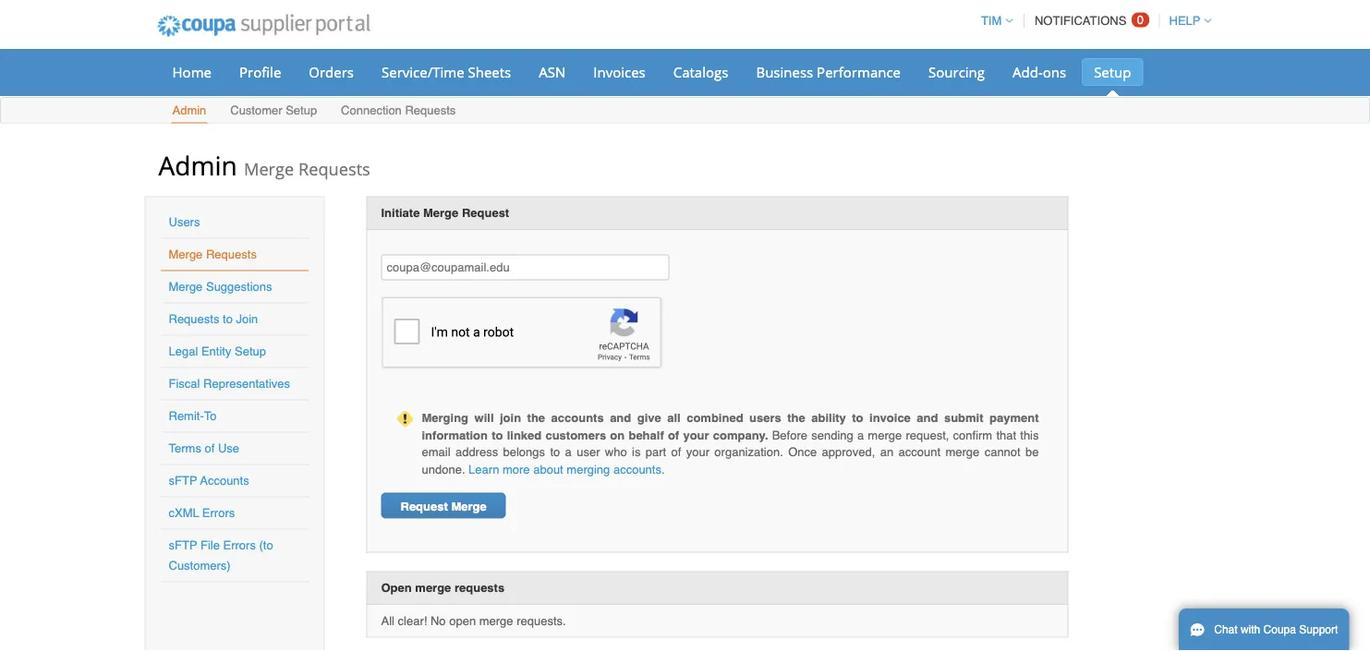 Task type: vqa. For each thing, say whether or not it's contained in the screenshot.
1st heading from the bottom
no



Task type: describe. For each thing, give the bounding box(es) containing it.
initiate merge request
[[381, 206, 509, 220]]

ons
[[1043, 62, 1066, 81]]

clear!
[[398, 614, 427, 628]]

approved,
[[822, 445, 875, 459]]

sftp for sftp accounts
[[169, 474, 197, 488]]

join
[[500, 411, 521, 425]]

email
[[422, 445, 451, 459]]

requests up legal
[[169, 312, 219, 326]]

open
[[449, 614, 476, 628]]

chat with coupa support
[[1214, 624, 1338, 637]]

cxml
[[169, 506, 199, 520]]

sourcing link
[[917, 58, 997, 86]]

information
[[422, 428, 488, 442]]

linked
[[507, 428, 542, 442]]

fiscal
[[169, 377, 200, 391]]

user
[[577, 445, 600, 459]]

invoices link
[[581, 58, 658, 86]]

to left join
[[223, 312, 233, 326]]

an
[[880, 445, 894, 459]]

chat with coupa support button
[[1179, 609, 1349, 651]]

on
[[610, 428, 625, 442]]

terms of use link
[[169, 442, 239, 456]]

initiate
[[381, 206, 420, 220]]

invoice
[[870, 411, 911, 425]]

part
[[646, 445, 666, 459]]

home link
[[160, 58, 224, 86]]

merge for admin
[[244, 157, 294, 180]]

sourcing
[[929, 62, 985, 81]]

orders link
[[297, 58, 366, 86]]

before
[[772, 428, 808, 442]]

merge requests link
[[169, 248, 257, 262]]

errors inside sftp file errors (to customers)
[[223, 539, 256, 553]]

business performance link
[[744, 58, 913, 86]]

chat
[[1214, 624, 1238, 637]]

merging
[[567, 463, 610, 476]]

ability
[[812, 411, 846, 425]]

1 vertical spatial setup
[[286, 103, 317, 117]]

will
[[475, 411, 494, 425]]

company.
[[713, 428, 768, 442]]

before sending a merge request, confirm that this email address belongs to a user who is part of your organization. once approved, an account merge cannot be undone.
[[422, 428, 1039, 476]]

merge up an
[[868, 428, 902, 442]]

accounts
[[551, 411, 604, 425]]

join
[[236, 312, 258, 326]]

connection
[[341, 103, 402, 117]]

fiscal representatives link
[[169, 377, 290, 391]]

0 vertical spatial request
[[462, 206, 509, 220]]

merge suggestions link
[[169, 280, 272, 294]]

merge down the merge requests link
[[169, 280, 203, 294]]

sending
[[811, 428, 854, 442]]

sftp file errors (to customers)
[[169, 539, 273, 573]]

coupa supplier portal image
[[145, 3, 383, 49]]

service/time sheets link
[[370, 58, 523, 86]]

(to
[[259, 539, 273, 553]]

accounts.
[[613, 463, 665, 476]]

requests to join
[[169, 312, 258, 326]]

legal entity setup link
[[169, 345, 266, 359]]

of inside before sending a merge request, confirm that this email address belongs to a user who is part of your organization. once approved, an account merge cannot be undone.
[[671, 445, 681, 459]]

admin link
[[171, 99, 207, 123]]

service/time
[[382, 62, 464, 81]]

your inside before sending a merge request, confirm that this email address belongs to a user who is part of your organization. once approved, an account merge cannot be undone.
[[686, 445, 710, 459]]

1 vertical spatial a
[[565, 445, 572, 459]]

that
[[996, 428, 1017, 442]]

about
[[533, 463, 563, 476]]

open merge requests
[[381, 581, 505, 595]]

merge suggestions
[[169, 280, 272, 294]]

cxml errors link
[[169, 506, 235, 520]]

entity
[[201, 345, 231, 359]]

merging will join the accounts and give all combined users the ability to invoice and submit payment information to linked customers on behalf of your company.
[[422, 411, 1039, 442]]

request merge button
[[381, 493, 506, 519]]

customers
[[546, 428, 606, 442]]

use
[[218, 442, 239, 456]]

merge requests
[[169, 248, 257, 262]]

your inside the merging will join the accounts and give all combined users the ability to invoice and submit payment information to linked customers on behalf of your company.
[[683, 428, 709, 442]]

customer setup link
[[229, 99, 318, 123]]

suggestions
[[206, 280, 272, 294]]

of inside the merging will join the accounts and give all combined users the ability to invoice and submit payment information to linked customers on behalf of your company.
[[668, 428, 679, 442]]

0 vertical spatial errors
[[202, 506, 235, 520]]

to inside before sending a merge request, confirm that this email address belongs to a user who is part of your organization. once approved, an account merge cannot be undone.
[[550, 445, 560, 459]]

asn
[[539, 62, 566, 81]]

requests up suggestions
[[206, 248, 257, 262]]

1 the from the left
[[527, 411, 545, 425]]

representatives
[[203, 377, 290, 391]]

profile
[[239, 62, 281, 81]]

invoices
[[593, 62, 646, 81]]

to right ability
[[852, 411, 864, 425]]

customer setup
[[230, 103, 317, 117]]

merge for initiate
[[423, 206, 459, 220]]

file
[[200, 539, 220, 553]]

give
[[637, 411, 661, 425]]

2 vertical spatial setup
[[235, 345, 266, 359]]

coupa@coupamail.edu text field
[[381, 255, 669, 281]]

setup link
[[1082, 58, 1143, 86]]

requests to join link
[[169, 312, 258, 326]]

merging
[[422, 411, 469, 425]]



Task type: locate. For each thing, give the bounding box(es) containing it.
cxml errors
[[169, 506, 235, 520]]

1 vertical spatial errors
[[223, 539, 256, 553]]

setup
[[1094, 62, 1131, 81], [286, 103, 317, 117], [235, 345, 266, 359]]

admin for admin merge requests
[[158, 147, 237, 182]]

fiscal representatives
[[169, 377, 290, 391]]

1 and from the left
[[610, 411, 631, 425]]

navigation
[[973, 3, 1212, 39]]

add-ons
[[1013, 62, 1066, 81]]

address
[[455, 445, 498, 459]]

requests
[[455, 581, 505, 595]]

the
[[527, 411, 545, 425], [788, 411, 806, 425]]

remit-to link
[[169, 409, 217, 423]]

2 the from the left
[[788, 411, 806, 425]]

to
[[204, 409, 217, 423]]

navigation containing notifications 0
[[973, 3, 1212, 39]]

requests down connection
[[298, 157, 370, 180]]

customer
[[230, 103, 282, 117]]

requests inside the admin merge requests
[[298, 157, 370, 180]]

accounts
[[200, 474, 249, 488]]

all clear! no open merge requests.
[[381, 614, 566, 628]]

payment
[[990, 411, 1039, 425]]

users link
[[169, 215, 200, 229]]

tim
[[981, 14, 1002, 28]]

0 horizontal spatial request
[[401, 500, 448, 513]]

2 sftp from the top
[[169, 539, 197, 553]]

home
[[172, 62, 212, 81]]

1 vertical spatial admin
[[158, 147, 237, 182]]

0 horizontal spatial a
[[565, 445, 572, 459]]

1 horizontal spatial request
[[462, 206, 509, 220]]

1 horizontal spatial a
[[857, 428, 864, 442]]

of right part
[[671, 445, 681, 459]]

sftp accounts
[[169, 474, 249, 488]]

terms
[[169, 442, 201, 456]]

merge for request
[[451, 500, 487, 513]]

2 and from the left
[[917, 411, 938, 425]]

learn more about merging accounts.
[[469, 463, 665, 476]]

1 horizontal spatial the
[[788, 411, 806, 425]]

0 vertical spatial sftp
[[169, 474, 197, 488]]

merge right open
[[479, 614, 513, 628]]

requests down service/time
[[405, 103, 456, 117]]

0
[[1137, 13, 1144, 27]]

asn link
[[527, 58, 578, 86]]

requests
[[405, 103, 456, 117], [298, 157, 370, 180], [206, 248, 257, 262], [169, 312, 219, 326]]

sftp for sftp file errors (to customers)
[[169, 539, 197, 553]]

1 vertical spatial request
[[401, 500, 448, 513]]

this
[[1020, 428, 1039, 442]]

who
[[605, 445, 627, 459]]

users
[[169, 215, 200, 229]]

all
[[381, 614, 395, 628]]

coupa
[[1264, 624, 1296, 637]]

sftp
[[169, 474, 197, 488], [169, 539, 197, 553]]

customers)
[[169, 559, 231, 573]]

and
[[610, 411, 631, 425], [917, 411, 938, 425]]

a up learn more about merging accounts.
[[565, 445, 572, 459]]

remit-to
[[169, 409, 217, 423]]

merge down customer setup link
[[244, 157, 294, 180]]

connection requests link
[[340, 99, 457, 123]]

0 vertical spatial your
[[683, 428, 709, 442]]

setup down join
[[235, 345, 266, 359]]

0 vertical spatial admin
[[172, 103, 206, 117]]

tim link
[[973, 14, 1013, 28]]

merge down users
[[169, 248, 203, 262]]

1 horizontal spatial setup
[[286, 103, 317, 117]]

request up coupa@coupamail.edu text box in the left of the page
[[462, 206, 509, 220]]

0 horizontal spatial setup
[[235, 345, 266, 359]]

legal
[[169, 345, 198, 359]]

0 horizontal spatial the
[[527, 411, 545, 425]]

merge inside button
[[451, 500, 487, 513]]

merge inside the admin merge requests
[[244, 157, 294, 180]]

errors down accounts
[[202, 506, 235, 520]]

setup down notifications 0 at the top right of the page
[[1094, 62, 1131, 81]]

request merge
[[401, 500, 487, 513]]

performance
[[817, 62, 901, 81]]

1 horizontal spatial and
[[917, 411, 938, 425]]

add-ons link
[[1001, 58, 1078, 86]]

account
[[899, 445, 941, 459]]

1 sftp from the top
[[169, 474, 197, 488]]

admin merge requests
[[158, 147, 370, 182]]

catalogs link
[[661, 58, 741, 86]]

setup right customer
[[286, 103, 317, 117]]

undone.
[[422, 463, 465, 476]]

submit
[[944, 411, 984, 425]]

sftp up customers)
[[169, 539, 197, 553]]

0 vertical spatial a
[[857, 428, 864, 442]]

sftp file errors (to customers) link
[[169, 539, 273, 573]]

to up about
[[550, 445, 560, 459]]

to down join
[[492, 428, 503, 442]]

a up approved,
[[857, 428, 864, 442]]

connection requests
[[341, 103, 456, 117]]

belongs
[[503, 445, 545, 459]]

open
[[381, 581, 412, 595]]

merge down learn
[[451, 500, 487, 513]]

and up request,
[[917, 411, 938, 425]]

sftp inside sftp file errors (to customers)
[[169, 539, 197, 553]]

of down all
[[668, 428, 679, 442]]

the up linked
[[527, 411, 545, 425]]

admin for admin
[[172, 103, 206, 117]]

merge right initiate at the left
[[423, 206, 459, 220]]

help
[[1169, 14, 1201, 28]]

to
[[223, 312, 233, 326], [852, 411, 864, 425], [492, 428, 503, 442], [550, 445, 560, 459]]

0 horizontal spatial and
[[610, 411, 631, 425]]

sheets
[[468, 62, 511, 81]]

and up on
[[610, 411, 631, 425]]

merge
[[244, 157, 294, 180], [423, 206, 459, 220], [169, 248, 203, 262], [169, 280, 203, 294], [451, 500, 487, 513]]

once
[[788, 445, 817, 459]]

notifications 0
[[1035, 13, 1144, 28]]

of left "use" at bottom left
[[205, 442, 215, 456]]

2 horizontal spatial setup
[[1094, 62, 1131, 81]]

merge
[[868, 428, 902, 442], [946, 445, 980, 459], [415, 581, 451, 595], [479, 614, 513, 628]]

1 vertical spatial your
[[686, 445, 710, 459]]

merge down confirm in the right bottom of the page
[[946, 445, 980, 459]]

learn more about merging accounts. link
[[469, 463, 665, 476]]

business
[[756, 62, 813, 81]]

sftp up cxml
[[169, 474, 197, 488]]

requests.
[[517, 614, 566, 628]]

sftp accounts link
[[169, 474, 249, 488]]

support
[[1299, 624, 1338, 637]]

admin down home link
[[172, 103, 206, 117]]

merge up no at the left of the page
[[415, 581, 451, 595]]

orders
[[309, 62, 354, 81]]

the up before
[[788, 411, 806, 425]]

admin down admin link
[[158, 147, 237, 182]]

1 vertical spatial sftp
[[169, 539, 197, 553]]

terms of use
[[169, 442, 239, 456]]

your
[[683, 428, 709, 442], [686, 445, 710, 459]]

no
[[431, 614, 446, 628]]

confirm
[[953, 428, 993, 442]]

request inside button
[[401, 500, 448, 513]]

more
[[503, 463, 530, 476]]

business performance
[[756, 62, 901, 81]]

0 vertical spatial setup
[[1094, 62, 1131, 81]]

is
[[632, 445, 641, 459]]

request down undone.
[[401, 500, 448, 513]]

errors left (to
[[223, 539, 256, 553]]



